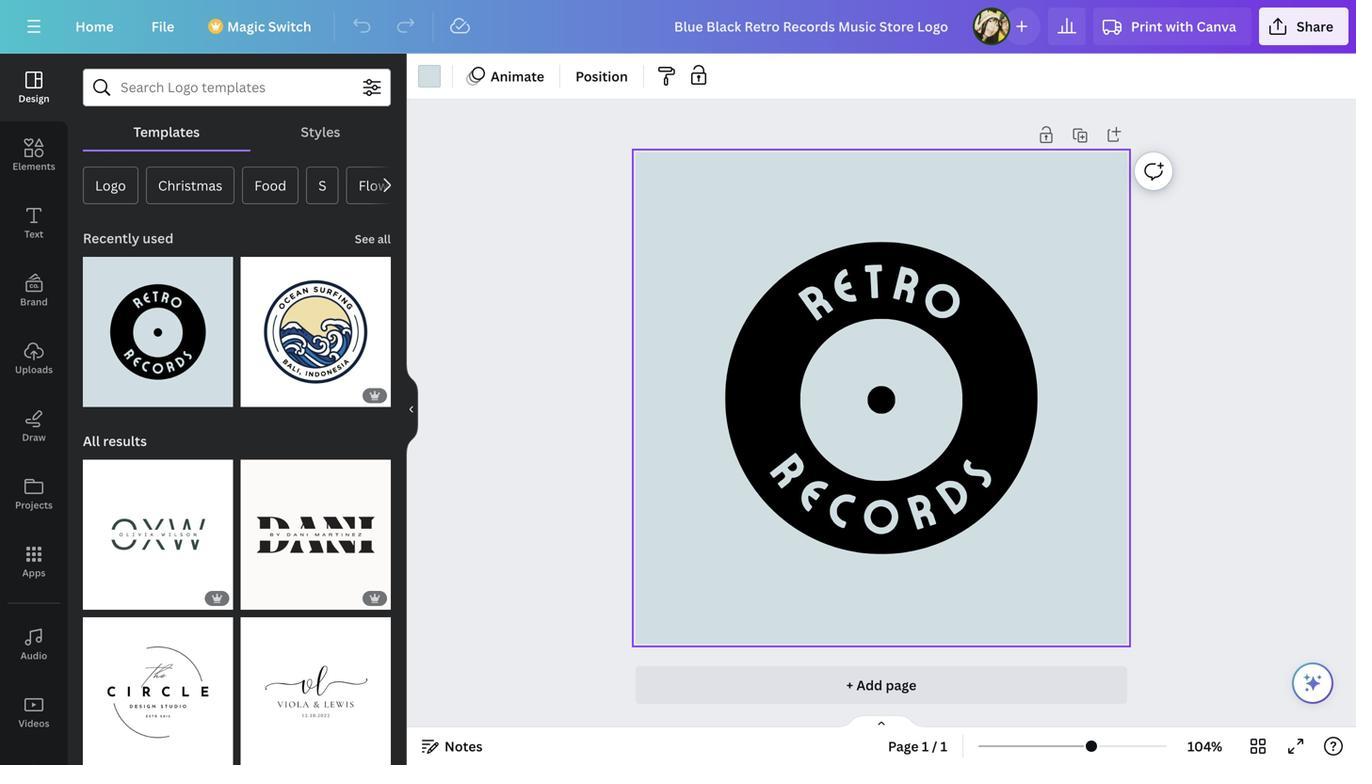 Task type: locate. For each thing, give the bounding box(es) containing it.
with
[[1166, 17, 1194, 35]]

position button
[[568, 61, 636, 91]]

see
[[355, 231, 375, 247]]

1 horizontal spatial o
[[912, 265, 975, 334]]

flower
[[359, 177, 401, 194]]

draw
[[22, 431, 46, 444]]

free simple modern circle design studio logo image
[[83, 618, 233, 766]]

Design title text field
[[659, 8, 965, 45]]

page
[[886, 677, 917, 695]]

add
[[856, 677, 883, 695]]

elements button
[[0, 121, 68, 189]]

1 horizontal spatial 1
[[941, 738, 948, 756]]

styles
[[301, 123, 340, 141]]

magic
[[227, 17, 265, 35]]

/
[[932, 738, 937, 756]]

Search Logo templates search field
[[121, 70, 353, 105]]

templates button
[[83, 114, 250, 150]]

projects button
[[0, 461, 68, 528]]

design
[[18, 92, 49, 105]]

e for e t r
[[824, 255, 862, 316]]

switch
[[268, 17, 311, 35]]

free simple modern circle design studio logo group
[[83, 607, 233, 766]]

recently
[[83, 229, 139, 247]]

d
[[925, 462, 981, 525]]

s
[[318, 177, 327, 194]]

r
[[888, 252, 926, 314], [787, 270, 841, 331], [761, 442, 821, 497], [901, 478, 942, 540]]

print with canva
[[1131, 17, 1236, 35]]

used
[[143, 229, 174, 247]]

main menu bar
[[0, 0, 1356, 54]]

draw button
[[0, 393, 68, 461]]

#cddfe3 image
[[418, 65, 441, 88]]

animate
[[491, 67, 544, 85]]

0 vertical spatial e
[[824, 255, 862, 316]]

page 1 / 1
[[888, 738, 948, 756]]

side panel tab list
[[0, 54, 68, 766]]

o right t
[[912, 265, 975, 334]]

animate button
[[461, 61, 552, 91]]

design button
[[0, 54, 68, 121]]

videos
[[18, 718, 49, 730]]

o
[[912, 265, 975, 334], [863, 486, 901, 544]]

e
[[824, 255, 862, 316], [789, 463, 839, 521]]

modern brand name initials typography logo image
[[83, 460, 233, 610]]

black and white minimalist wedding monogram logo group
[[241, 607, 391, 766]]

blue and white circle surfing club logo group
[[241, 246, 391, 407]]

+
[[846, 677, 853, 695]]

1 vertical spatial e
[[789, 463, 839, 521]]

1 right /
[[941, 738, 948, 756]]

1
[[922, 738, 929, 756], [941, 738, 948, 756]]

1 left /
[[922, 738, 929, 756]]

recently used
[[83, 229, 174, 247]]

1 vertical spatial o
[[863, 486, 901, 544]]

o left d
[[863, 486, 901, 544]]

see all
[[355, 231, 391, 247]]

0 vertical spatial o
[[912, 265, 975, 334]]

blue black retro records music store logo group
[[83, 246, 233, 407]]

all
[[83, 432, 100, 450]]

templates
[[133, 123, 200, 141]]

canva
[[1197, 17, 1236, 35]]

notes
[[445, 738, 483, 756]]

s button
[[306, 167, 339, 204]]

results
[[103, 432, 147, 450]]

e inside e t r
[[824, 255, 862, 316]]

2 1 from the left
[[941, 738, 948, 756]]

0 horizontal spatial 1
[[922, 738, 929, 756]]

styles button
[[250, 114, 391, 150]]

magic switch
[[227, 17, 311, 35]]

0 horizontal spatial o
[[863, 486, 901, 544]]

see all button
[[353, 219, 393, 257]]

all
[[378, 231, 391, 247]]

1 1 from the left
[[922, 738, 929, 756]]

r inside e t r
[[888, 252, 926, 314]]

s
[[949, 447, 1004, 496]]

+ add page button
[[636, 667, 1127, 704]]

t
[[862, 250, 886, 309]]

brand button
[[0, 257, 68, 325]]

o inside c o r
[[863, 486, 901, 544]]



Task type: vqa. For each thing, say whether or not it's contained in the screenshot.
starred button
no



Task type: describe. For each thing, give the bounding box(es) containing it.
home
[[75, 17, 114, 35]]

e for e
[[789, 463, 839, 521]]

logo button
[[83, 167, 138, 204]]

audio button
[[0, 611, 68, 679]]

food
[[254, 177, 286, 194]]

position
[[576, 67, 628, 85]]

audio
[[20, 650, 47, 663]]

christmas button
[[146, 167, 235, 204]]

share
[[1297, 17, 1334, 35]]

c o r
[[821, 476, 942, 544]]

blue black retro records music store logo image
[[83, 257, 233, 407]]

show pages image
[[836, 715, 927, 730]]

file
[[151, 17, 174, 35]]

apps
[[22, 567, 46, 580]]

text
[[24, 228, 43, 241]]

104%
[[1188, 738, 1223, 756]]

videos button
[[0, 679, 68, 747]]

all results
[[83, 432, 147, 450]]

uploads
[[15, 364, 53, 376]]

notes button
[[414, 732, 490, 762]]

#cddfe3 image
[[418, 65, 441, 88]]

logo
[[95, 177, 126, 194]]

projects
[[15, 499, 53, 512]]

home link
[[60, 8, 129, 45]]

share button
[[1259, 8, 1349, 45]]

flower button
[[346, 167, 414, 204]]

+ add page
[[846, 677, 917, 695]]

brand
[[20, 296, 48, 308]]

christmas
[[158, 177, 222, 194]]

black and white minimalist wedding monogram logo image
[[241, 618, 391, 766]]

r inside c o r
[[901, 478, 942, 540]]

e t r
[[824, 250, 926, 316]]

magic switch button
[[197, 8, 326, 45]]

c
[[821, 476, 864, 539]]

print
[[1131, 17, 1163, 35]]

recently used button
[[81, 219, 175, 257]]

uploads button
[[0, 325, 68, 393]]

file button
[[136, 8, 189, 45]]

elements
[[13, 160, 55, 173]]

hide image
[[406, 364, 418, 455]]

print with canva button
[[1093, 8, 1252, 45]]

104% button
[[1174, 732, 1236, 762]]

ivory black luxury minimalist personal name logo group
[[241, 449, 391, 610]]

page
[[888, 738, 919, 756]]

food button
[[242, 167, 299, 204]]

blue and white circle surfing club logo image
[[241, 257, 391, 407]]

canva assistant image
[[1302, 672, 1324, 695]]

text button
[[0, 189, 68, 257]]

modern brand name initials typography logo group
[[83, 449, 233, 610]]

apps button
[[0, 528, 68, 596]]



